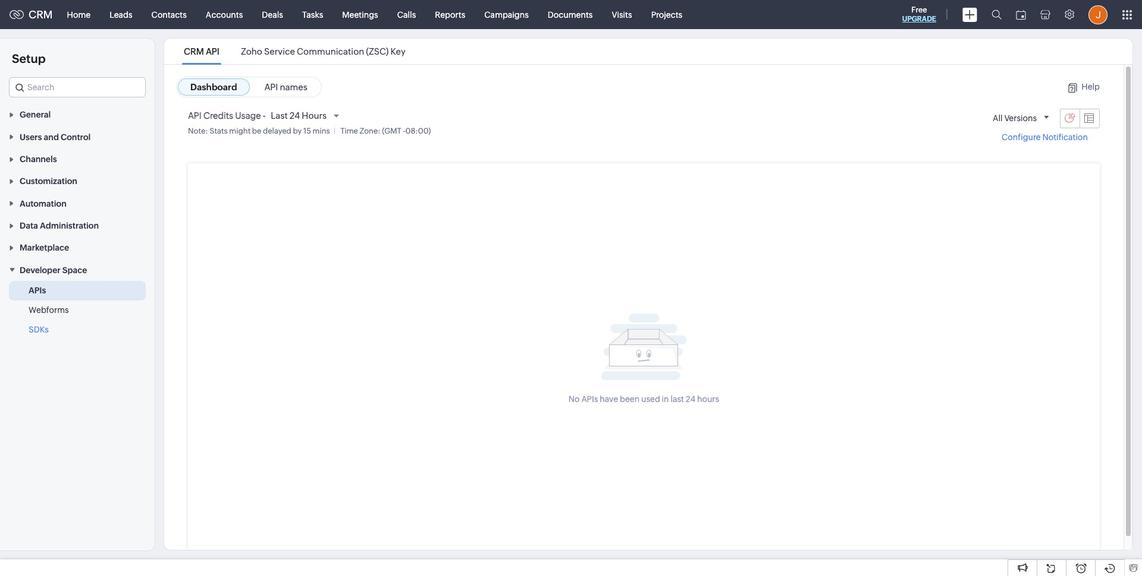 Task type: describe. For each thing, give the bounding box(es) containing it.
profile element
[[1081, 0, 1115, 29]]

calendar image
[[1016, 10, 1026, 19]]

apis inside developer space region
[[29, 286, 46, 295]]

api inside list
[[206, 46, 219, 57]]

crm api
[[184, 46, 219, 57]]

sdks
[[29, 325, 49, 335]]

users and control button
[[0, 126, 155, 148]]

08:00)
[[405, 127, 431, 136]]

upgrade
[[902, 15, 936, 23]]

visits
[[612, 10, 632, 19]]

last
[[271, 111, 288, 121]]

tasks link
[[293, 0, 333, 29]]

crm for crm api
[[184, 46, 204, 57]]

might
[[229, 127, 251, 136]]

data administration
[[20, 221, 99, 231]]

dashboard
[[190, 82, 237, 92]]

documents link
[[538, 0, 602, 29]]

crm link
[[10, 8, 53, 21]]

15
[[303, 127, 311, 136]]

accounts
[[206, 10, 243, 19]]

tasks
[[302, 10, 323, 19]]

meetings link
[[333, 0, 388, 29]]

hours
[[302, 111, 327, 121]]

(gmt
[[382, 127, 401, 136]]

names
[[280, 82, 307, 92]]

calls link
[[388, 0, 425, 29]]

mins
[[313, 127, 330, 136]]

channels button
[[0, 148, 155, 170]]

- for usage
[[263, 111, 265, 121]]

api credits usage - last 24 hours
[[188, 111, 327, 121]]

zone:
[[360, 127, 380, 136]]

profile image
[[1089, 5, 1108, 24]]

projects link
[[642, 0, 692, 29]]

communication
[[297, 46, 364, 57]]

Search text field
[[10, 78, 145, 97]]

space
[[62, 266, 87, 275]]

dashboard link
[[178, 79, 250, 96]]

time zone: (gmt -08:00)
[[340, 127, 431, 136]]

credits
[[203, 111, 233, 121]]

data administration button
[[0, 215, 155, 237]]

administration
[[40, 221, 99, 231]]

search image
[[992, 10, 1002, 20]]

customization
[[20, 177, 77, 186]]

control
[[61, 132, 91, 142]]

used
[[641, 395, 660, 405]]

marketplace button
[[0, 237, 155, 259]]

api for api credits usage - last 24 hours
[[188, 111, 202, 121]]

usage
[[235, 111, 261, 121]]

search element
[[984, 0, 1009, 29]]

deals link
[[252, 0, 293, 29]]

webforms link
[[29, 304, 69, 316]]

configure notification
[[1002, 133, 1088, 142]]

developer space
[[20, 266, 87, 275]]

all
[[993, 114, 1003, 123]]

key
[[391, 46, 406, 57]]

hours
[[697, 395, 719, 405]]

crm api link
[[182, 46, 221, 57]]

deals
[[262, 10, 283, 19]]

zoho service communication (zsc) key
[[241, 46, 406, 57]]

been
[[620, 395, 640, 405]]

crm for crm
[[29, 8, 53, 21]]

customization button
[[0, 170, 155, 192]]

meetings
[[342, 10, 378, 19]]

- for (gmt
[[403, 127, 405, 136]]

note:
[[188, 127, 208, 136]]

api names link
[[252, 79, 320, 96]]



Task type: locate. For each thing, give the bounding box(es) containing it.
be
[[252, 127, 261, 136]]

apis right no
[[581, 395, 598, 405]]

free
[[911, 5, 927, 14]]

apis link
[[29, 285, 46, 297]]

0 vertical spatial crm
[[29, 8, 53, 21]]

no apis have been used in last 24 hours
[[569, 395, 719, 405]]

setup
[[12, 52, 46, 65]]

visits link
[[602, 0, 642, 29]]

webforms
[[29, 306, 69, 315]]

0 horizontal spatial apis
[[29, 286, 46, 295]]

users and control
[[20, 132, 91, 142]]

2 horizontal spatial api
[[264, 82, 278, 92]]

0 horizontal spatial -
[[263, 111, 265, 121]]

contacts
[[151, 10, 187, 19]]

automation
[[20, 199, 66, 209]]

- left the last
[[263, 111, 265, 121]]

1 horizontal spatial 24
[[686, 395, 695, 405]]

developer space region
[[0, 281, 155, 340]]

api
[[206, 46, 219, 57], [264, 82, 278, 92], [188, 111, 202, 121]]

0 vertical spatial api
[[206, 46, 219, 57]]

create menu image
[[962, 7, 977, 22]]

api left names
[[264, 82, 278, 92]]

reports link
[[425, 0, 475, 29]]

apis
[[29, 286, 46, 295], [581, 395, 598, 405]]

free upgrade
[[902, 5, 936, 23]]

no
[[569, 395, 580, 405]]

list
[[173, 39, 416, 64]]

automation button
[[0, 192, 155, 215]]

channels
[[20, 155, 57, 164]]

developer space button
[[0, 259, 155, 281]]

have
[[600, 395, 618, 405]]

api for api names
[[264, 82, 278, 92]]

0 vertical spatial -
[[263, 111, 265, 121]]

general button
[[0, 103, 155, 126]]

1 horizontal spatial crm
[[184, 46, 204, 57]]

apis down developer
[[29, 286, 46, 295]]

accounts link
[[196, 0, 252, 29]]

stats
[[210, 127, 228, 136]]

versions
[[1004, 114, 1037, 123]]

users
[[20, 132, 42, 142]]

last
[[671, 395, 684, 405]]

by
[[293, 127, 302, 136]]

marketplace
[[20, 244, 69, 253]]

(zsc)
[[366, 46, 389, 57]]

0 horizontal spatial api
[[188, 111, 202, 121]]

1 horizontal spatial apis
[[581, 395, 598, 405]]

1 horizontal spatial -
[[403, 127, 405, 136]]

calls
[[397, 10, 416, 19]]

0 horizontal spatial 24
[[290, 111, 300, 121]]

contacts link
[[142, 0, 196, 29]]

0 vertical spatial apis
[[29, 286, 46, 295]]

leads link
[[100, 0, 142, 29]]

crm up dashboard 'link'
[[184, 46, 204, 57]]

1 vertical spatial -
[[403, 127, 405, 136]]

service
[[264, 46, 295, 57]]

in
[[662, 395, 669, 405]]

24
[[290, 111, 300, 121], [686, 395, 695, 405]]

documents
[[548, 10, 593, 19]]

1 horizontal spatial api
[[206, 46, 219, 57]]

zoho
[[241, 46, 262, 57]]

- right (gmt
[[403, 127, 405, 136]]

zoho service communication (zsc) key link
[[239, 46, 407, 57]]

crm
[[29, 8, 53, 21], [184, 46, 204, 57]]

general
[[20, 110, 51, 120]]

sdks link
[[29, 324, 49, 336]]

developer
[[20, 266, 61, 275]]

configure
[[1002, 133, 1041, 142]]

None field
[[9, 77, 146, 98]]

home link
[[57, 0, 100, 29]]

list containing crm api
[[173, 39, 416, 64]]

campaigns
[[484, 10, 529, 19]]

note: stats might be delayed by 15 mins
[[188, 127, 330, 136]]

delayed
[[263, 127, 291, 136]]

time
[[340, 127, 358, 136]]

crm left home
[[29, 8, 53, 21]]

notification
[[1042, 133, 1088, 142]]

0 vertical spatial 24
[[290, 111, 300, 121]]

api names
[[264, 82, 307, 92]]

api up note:
[[188, 111, 202, 121]]

All Versions field
[[988, 108, 1055, 129]]

all versions
[[993, 114, 1037, 123]]

projects
[[651, 10, 682, 19]]

1 vertical spatial apis
[[581, 395, 598, 405]]

1 vertical spatial api
[[264, 82, 278, 92]]

data
[[20, 221, 38, 231]]

1 vertical spatial crm
[[184, 46, 204, 57]]

api up dashboard 'link'
[[206, 46, 219, 57]]

2 vertical spatial api
[[188, 111, 202, 121]]

create menu element
[[955, 0, 984, 29]]

0 horizontal spatial crm
[[29, 8, 53, 21]]

leads
[[110, 10, 132, 19]]

home
[[67, 10, 90, 19]]

campaigns link
[[475, 0, 538, 29]]

1 vertical spatial 24
[[686, 395, 695, 405]]

help
[[1082, 82, 1100, 92]]



Task type: vqa. For each thing, say whether or not it's contained in the screenshot.
'Tasks'
yes



